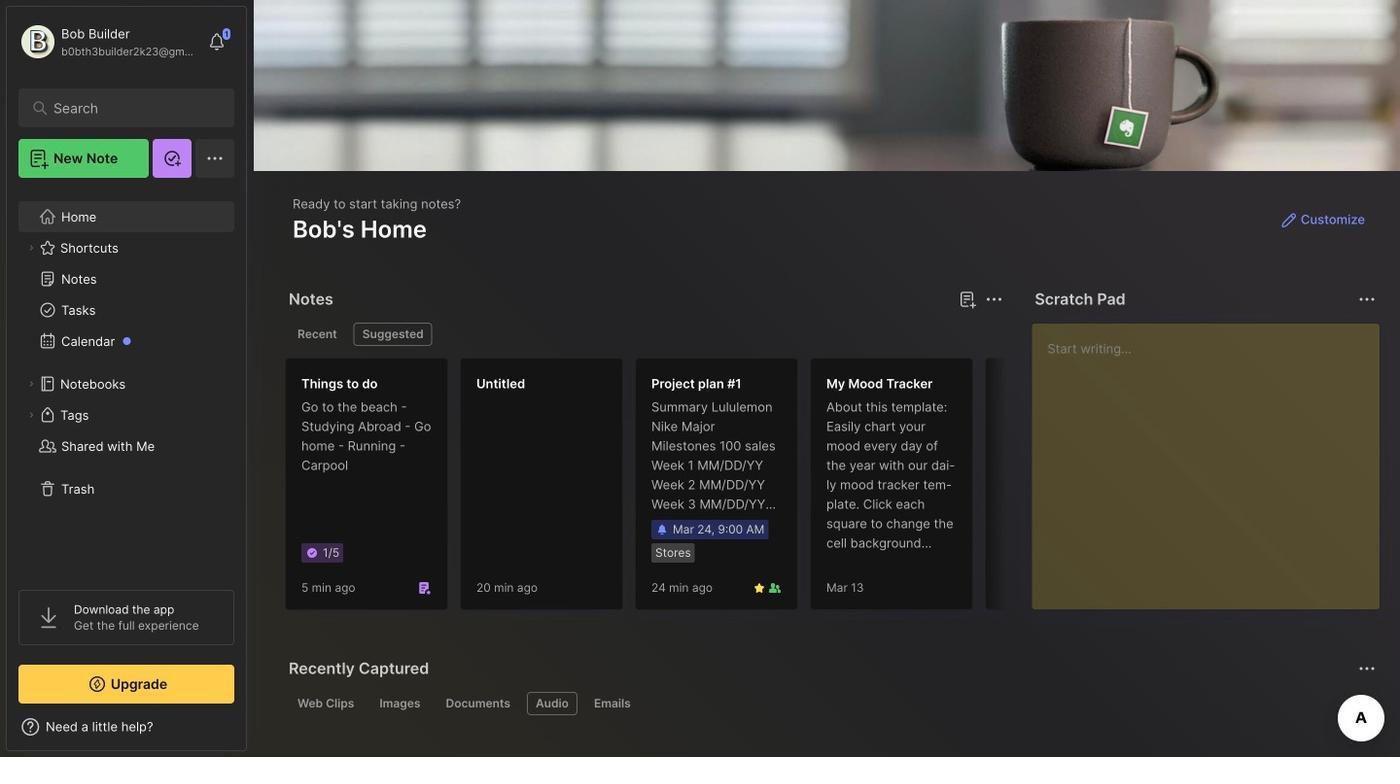 Task type: describe. For each thing, give the bounding box(es) containing it.
Start writing… text field
[[1048, 324, 1379, 594]]

2 tab list from the top
[[289, 692, 1373, 716]]

Account field
[[18, 22, 198, 61]]



Task type: vqa. For each thing, say whether or not it's contained in the screenshot.
Nov 20
no



Task type: locate. For each thing, give the bounding box(es) containing it.
main element
[[0, 0, 253, 758]]

tab list
[[289, 323, 1000, 346], [289, 692, 1373, 716]]

tree
[[7, 190, 246, 573]]

none search field inside main element
[[53, 96, 209, 120]]

tree inside main element
[[7, 190, 246, 573]]

expand tags image
[[25, 409, 37, 421]]

1 vertical spatial tab list
[[289, 692, 1373, 716]]

None search field
[[53, 96, 209, 120]]

expand notebooks image
[[25, 378, 37, 390]]

1 tab list from the top
[[289, 323, 1000, 346]]

more actions image
[[983, 288, 1006, 311], [1356, 288, 1379, 311], [1356, 657, 1379, 681]]

More actions field
[[981, 286, 1008, 313], [1354, 286, 1381, 313], [1354, 655, 1381, 683]]

0 vertical spatial tab list
[[289, 323, 1000, 346]]

tab
[[289, 323, 346, 346], [354, 323, 432, 346], [289, 692, 363, 716], [371, 692, 429, 716], [437, 692, 519, 716], [527, 692, 578, 716], [585, 692, 640, 716]]

WHAT'S NEW field
[[7, 712, 246, 743]]

Search text field
[[53, 99, 209, 118]]

click to collapse image
[[246, 722, 260, 745]]

row group
[[285, 358, 1160, 622]]



